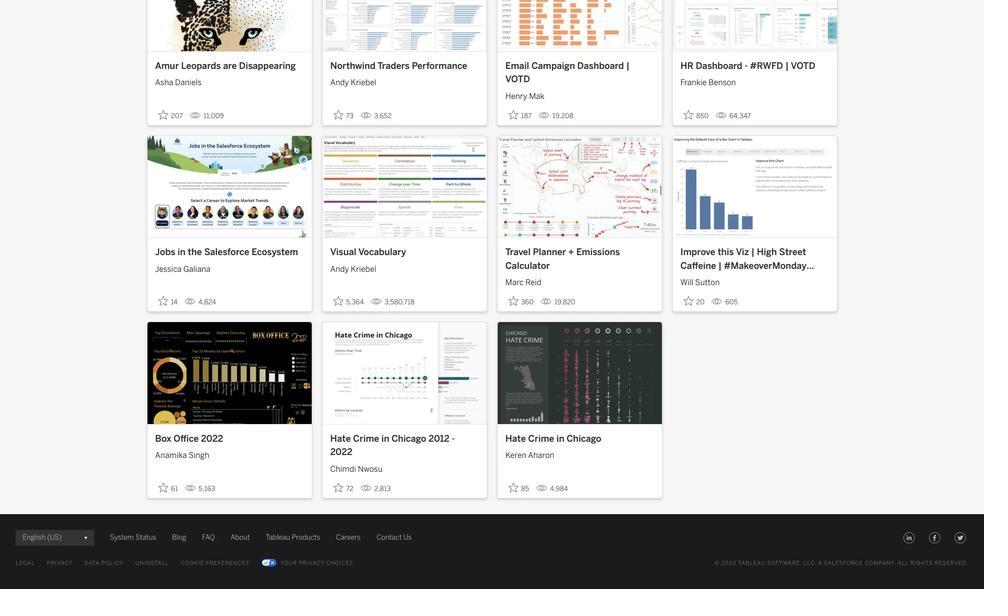 Task type: locate. For each thing, give the bounding box(es) containing it.
reserved.
[[935, 561, 968, 567]]

4,824 views element
[[181, 295, 220, 311]]

workbook thumbnail image
[[147, 0, 312, 51], [322, 0, 487, 51], [497, 0, 662, 51], [673, 0, 837, 51], [147, 136, 312, 238], [322, 136, 487, 238], [497, 136, 662, 238], [673, 136, 837, 238], [147, 323, 312, 425], [322, 323, 487, 425], [497, 323, 662, 425]]

crime up nwosu
[[353, 434, 379, 445]]

#makeovermonday
[[724, 261, 807, 272]]

andy kriebel down "visual"
[[330, 265, 376, 274]]

asha daniels
[[155, 78, 202, 87]]

jobs in the salesforce ecosystem
[[155, 247, 298, 258]]

| inside the email campaign dashboard | votd
[[626, 61, 630, 71]]

add favorite button containing 360
[[505, 294, 537, 310]]

chicago up keren aharon link
[[567, 434, 601, 445]]

in inside hate crime in chicago 2012 - 2022
[[381, 434, 389, 445]]

0 horizontal spatial dashboard
[[577, 61, 624, 71]]

votd
[[791, 61, 816, 71], [505, 74, 530, 85]]

64,347 views element
[[712, 108, 755, 124]]

1 hate from the left
[[330, 434, 351, 445]]

Add Favorite button
[[505, 107, 535, 123], [505, 294, 537, 310], [681, 294, 708, 310]]

box
[[155, 434, 171, 445]]

caffeine
[[681, 261, 716, 272]]

andy kriebel down northwind
[[330, 78, 376, 87]]

vocabulary
[[358, 247, 406, 258]]

workbook thumbnail image for amur leopards are disappearing
[[147, 0, 312, 51]]

in up keren aharon link
[[557, 434, 564, 445]]

605 views element
[[708, 295, 742, 311]]

cookie preferences
[[181, 561, 249, 567]]

add favorite button down the will sutton
[[681, 294, 708, 310]]

in up nwosu
[[381, 434, 389, 445]]

0 horizontal spatial -
[[452, 434, 455, 445]]

1 horizontal spatial hate
[[505, 434, 526, 445]]

andy kriebel link
[[330, 73, 479, 89], [330, 260, 479, 276]]

0 horizontal spatial salesforce
[[204, 247, 249, 258]]

andy kriebel link for traders
[[330, 73, 479, 89]]

keren
[[505, 451, 527, 461]]

2022 up the singh
[[201, 434, 223, 445]]

2 crime from the left
[[528, 434, 554, 445]]

preferences
[[206, 561, 249, 567]]

status
[[135, 534, 156, 543]]

workbook thumbnail image for jobs in the salesforce ecosystem
[[147, 136, 312, 238]]

contact us link
[[377, 533, 412, 544]]

2 kriebel from the top
[[351, 265, 376, 274]]

tableau up your
[[266, 534, 290, 543]]

0 vertical spatial andy kriebel link
[[330, 73, 479, 89]]

crime up aharon
[[528, 434, 554, 445]]

northwind
[[330, 61, 376, 71]]

2 andy from the top
[[330, 265, 349, 274]]

1 chicago from the left
[[392, 434, 426, 445]]

faq
[[202, 534, 215, 543]]

nwosu
[[358, 465, 383, 474]]

0 horizontal spatial hate
[[330, 434, 351, 445]]

Add Favorite button
[[330, 107, 357, 123]]

1 horizontal spatial crime
[[528, 434, 554, 445]]

in
[[178, 247, 186, 258], [381, 434, 389, 445], [557, 434, 564, 445]]

2 chicago from the left
[[567, 434, 601, 445]]

dashboard up henry mak link
[[577, 61, 624, 71]]

hate up chimdi
[[330, 434, 351, 445]]

add favorite button for improve this viz | high street caffeine | #makeovermonday 2023 w9
[[681, 294, 708, 310]]

office
[[174, 434, 199, 445]]

the
[[188, 247, 202, 258]]

1 vertical spatial andy kriebel link
[[330, 260, 479, 276]]

1 horizontal spatial chicago
[[567, 434, 601, 445]]

2 hate from the left
[[505, 434, 526, 445]]

chicago up chimdi nwosu link
[[392, 434, 426, 445]]

privacy down selected language element on the left bottom of the page
[[47, 561, 73, 567]]

2023 down caffeine
[[681, 274, 703, 285]]

hate inside hate crime in chicago 2012 - 2022
[[330, 434, 351, 445]]

1 vertical spatial -
[[452, 434, 455, 445]]

votd down email
[[505, 74, 530, 85]]

1 horizontal spatial privacy
[[299, 561, 324, 567]]

dashboard up benson
[[696, 61, 742, 71]]

data policy link
[[85, 558, 123, 570]]

andy for northwind traders performance
[[330, 78, 349, 87]]

english (us)
[[23, 534, 62, 543]]

votd right #rwfd
[[791, 61, 816, 71]]

tableau products
[[266, 534, 320, 543]]

crime for hate crime in chicago 2012 - 2022
[[353, 434, 379, 445]]

0 vertical spatial andy kriebel
[[330, 78, 376, 87]]

northwind traders performance link
[[330, 60, 479, 73]]

calculator
[[505, 261, 550, 272]]

system status
[[110, 534, 156, 543]]

Add Favorite button
[[681, 107, 712, 123]]

3,652 views element
[[357, 108, 396, 124]]

tableau left software,
[[738, 561, 765, 567]]

1 vertical spatial votd
[[505, 74, 530, 85]]

5,163 views element
[[181, 481, 219, 498]]

marc reid
[[505, 278, 541, 288]]

policy
[[101, 561, 123, 567]]

system status link
[[110, 533, 156, 544]]

2023 right ©
[[721, 561, 736, 567]]

system
[[110, 534, 134, 543]]

0 horizontal spatial 2022
[[201, 434, 223, 445]]

company.
[[865, 561, 896, 567]]

crime inside hate crime in chicago 2012 - 2022
[[353, 434, 379, 445]]

0 vertical spatial 2023
[[681, 274, 703, 285]]

2 andy kriebel from the top
[[330, 265, 376, 274]]

your
[[281, 561, 297, 567]]

0 horizontal spatial crime
[[353, 434, 379, 445]]

1 andy kriebel link from the top
[[330, 73, 479, 89]]

187
[[521, 112, 532, 120]]

1 horizontal spatial in
[[381, 434, 389, 445]]

street
[[779, 247, 806, 258]]

Add Favorite button
[[505, 480, 532, 497]]

hate for hate crime in chicago 2012 - 2022
[[330, 434, 351, 445]]

blog
[[172, 534, 186, 543]]

1 andy kriebel from the top
[[330, 78, 376, 87]]

2 horizontal spatial in
[[557, 434, 564, 445]]

1 horizontal spatial votd
[[791, 61, 816, 71]]

us
[[403, 534, 412, 543]]

kriebel down northwind
[[351, 78, 376, 87]]

1 horizontal spatial -
[[745, 61, 748, 71]]

73
[[346, 112, 354, 120]]

hate for hate crime in chicago
[[505, 434, 526, 445]]

4,824
[[198, 299, 216, 307]]

performance
[[412, 61, 467, 71]]

add favorite button down marc reid
[[505, 294, 537, 310]]

1 horizontal spatial salesforce
[[824, 561, 863, 567]]

4,984 views element
[[532, 481, 572, 498]]

leopards
[[181, 61, 221, 71]]

2023
[[681, 274, 703, 285], [721, 561, 736, 567]]

1 kriebel from the top
[[351, 78, 376, 87]]

add favorite button for email campaign dashboard | votd
[[505, 107, 535, 123]]

4,984
[[550, 485, 568, 494]]

salesforce right a
[[824, 561, 863, 567]]

jessica galiana
[[155, 265, 210, 274]]

add favorite button for travel planner + emissions calculator
[[505, 294, 537, 310]]

19,820
[[554, 299, 575, 307]]

1 vertical spatial 2022
[[330, 448, 353, 458]]

1 horizontal spatial dashboard
[[696, 61, 742, 71]]

privacy right your
[[299, 561, 324, 567]]

galiana
[[183, 265, 210, 274]]

850
[[696, 112, 709, 120]]

in left the
[[178, 247, 186, 258]]

kriebel down visual vocabulary
[[351, 265, 376, 274]]

hate up keren
[[505, 434, 526, 445]]

- right 2012
[[452, 434, 455, 445]]

andy down "visual"
[[330, 265, 349, 274]]

0 vertical spatial andy
[[330, 78, 349, 87]]

64,347
[[729, 112, 751, 120]]

andy kriebel link down vocabulary
[[330, 260, 479, 276]]

tableau
[[266, 534, 290, 543], [738, 561, 765, 567]]

0 vertical spatial tableau
[[266, 534, 290, 543]]

hr
[[681, 61, 694, 71]]

crime
[[353, 434, 379, 445], [528, 434, 554, 445]]

0 vertical spatial kriebel
[[351, 78, 376, 87]]

1 horizontal spatial tableau
[[738, 561, 765, 567]]

travel planner + emissions calculator link
[[505, 246, 654, 273]]

dashboard
[[577, 61, 624, 71], [696, 61, 742, 71]]

add favorite button down henry
[[505, 107, 535, 123]]

workbook thumbnail image for email campaign dashboard | votd
[[497, 0, 662, 51]]

Add Favorite button
[[330, 480, 356, 497]]

llc,
[[804, 561, 817, 567]]

chimdi nwosu
[[330, 465, 383, 474]]

will
[[681, 278, 693, 288]]

- up frankie benson link
[[745, 61, 748, 71]]

disappearing
[[239, 61, 296, 71]]

add favorite button containing 187
[[505, 107, 535, 123]]

1 crime from the left
[[353, 434, 379, 445]]

2022 up chimdi
[[330, 448, 353, 458]]

add favorite button containing 20
[[681, 294, 708, 310]]

19,820 views element
[[537, 295, 579, 311]]

1 horizontal spatial 2022
[[330, 448, 353, 458]]

1 dashboard from the left
[[577, 61, 624, 71]]

0 horizontal spatial 2023
[[681, 274, 703, 285]]

2022
[[201, 434, 223, 445], [330, 448, 353, 458]]

2,813 views element
[[356, 481, 395, 498]]

workbook thumbnail image for visual vocabulary
[[322, 136, 487, 238]]

0 horizontal spatial privacy
[[47, 561, 73, 567]]

19,208
[[553, 112, 574, 120]]

chicago for hate crime in chicago
[[567, 434, 601, 445]]

hate inside the hate crime in chicago link
[[505, 434, 526, 445]]

1 privacy from the left
[[47, 561, 73, 567]]

singh
[[189, 451, 209, 461]]

2 andy kriebel link from the top
[[330, 260, 479, 276]]

0 horizontal spatial chicago
[[392, 434, 426, 445]]

kriebel for northwind
[[351, 78, 376, 87]]

cookie preferences button
[[181, 558, 249, 570]]

0 horizontal spatial votd
[[505, 74, 530, 85]]

dashboard inside the email campaign dashboard | votd
[[577, 61, 624, 71]]

choices
[[326, 561, 353, 567]]

andy down northwind
[[330, 78, 349, 87]]

anamika
[[155, 451, 187, 461]]

email campaign dashboard | votd
[[505, 61, 630, 85]]

salesforce
[[204, 247, 249, 258], [824, 561, 863, 567]]

henry mak
[[505, 92, 545, 101]]

jessica
[[155, 265, 182, 274]]

andy kriebel link down northwind traders performance
[[330, 73, 479, 89]]

0 horizontal spatial in
[[178, 247, 186, 258]]

english
[[23, 534, 46, 543]]

chicago inside hate crime in chicago 2012 - 2022
[[392, 434, 426, 445]]

1 andy from the top
[[330, 78, 349, 87]]

andy for visual vocabulary
[[330, 265, 349, 274]]

1 vertical spatial andy kriebel
[[330, 265, 376, 274]]

kriebel for visual
[[351, 265, 376, 274]]

frankie benson
[[681, 78, 736, 87]]

- inside hate crime in chicago 2012 - 2022
[[452, 434, 455, 445]]

1 vertical spatial kriebel
[[351, 265, 376, 274]]

salesforce up jessica galiana 'link'
[[204, 247, 249, 258]]

(us)
[[47, 534, 62, 543]]

-
[[745, 61, 748, 71], [452, 434, 455, 445]]

1 vertical spatial 2023
[[721, 561, 736, 567]]

chicago
[[392, 434, 426, 445], [567, 434, 601, 445]]

in for hate crime in chicago 2012 - 2022
[[381, 434, 389, 445]]

0 horizontal spatial tableau
[[266, 534, 290, 543]]

1 vertical spatial andy
[[330, 265, 349, 274]]



Task type: vqa. For each thing, say whether or not it's contained in the screenshot.
High
yes



Task type: describe. For each thing, give the bounding box(es) containing it.
high
[[757, 247, 777, 258]]

uninstall link
[[135, 558, 169, 570]]

workbook thumbnail image for hr dashboard - #rwfd | votd
[[673, 0, 837, 51]]

in for hate crime in chicago
[[557, 434, 564, 445]]

0 vertical spatial votd
[[791, 61, 816, 71]]

workbook thumbnail image for hate crime in chicago 2012 - 2022
[[322, 323, 487, 425]]

workbook thumbnail image for improve this viz | high street caffeine | #makeovermonday 2023 w9
[[673, 136, 837, 238]]

Add Favorite button
[[330, 294, 367, 310]]

0 vertical spatial 2022
[[201, 434, 223, 445]]

amur
[[155, 61, 179, 71]]

72
[[346, 485, 354, 494]]

© 2023 tableau software, llc, a salesforce company. all rights reserved.
[[715, 561, 968, 567]]

1 vertical spatial tableau
[[738, 561, 765, 567]]

will sutton link
[[681, 273, 829, 289]]

workbook thumbnail image for hate crime in chicago
[[497, 323, 662, 425]]

travel planner + emissions calculator
[[505, 247, 620, 272]]

votd inside the email campaign dashboard | votd
[[505, 74, 530, 85]]

legal
[[16, 561, 35, 567]]

0 vertical spatial -
[[745, 61, 748, 71]]

emissions
[[576, 247, 620, 258]]

visual vocabulary link
[[330, 246, 479, 260]]

benson
[[709, 78, 736, 87]]

email campaign dashboard | votd link
[[505, 60, 654, 87]]

20
[[696, 299, 705, 307]]

+
[[568, 247, 574, 258]]

asha daniels link
[[155, 73, 304, 89]]

crime for hate crime in chicago
[[528, 434, 554, 445]]

reid
[[525, 278, 541, 288]]

privacy link
[[47, 558, 73, 570]]

andy kriebel for visual
[[330, 265, 376, 274]]

w9
[[705, 274, 719, 285]]

uninstall
[[135, 561, 169, 567]]

5,364
[[346, 299, 364, 307]]

a
[[818, 561, 822, 567]]

workbook thumbnail image for box office 2022
[[147, 323, 312, 425]]

chimdi
[[330, 465, 356, 474]]

©
[[715, 561, 720, 567]]

careers link
[[336, 533, 361, 544]]

all
[[898, 561, 909, 567]]

mak
[[529, 92, 545, 101]]

box office 2022
[[155, 434, 223, 445]]

11,009 views element
[[186, 108, 228, 124]]

henry
[[505, 92, 527, 101]]

visual
[[330, 247, 356, 258]]

anamika singh
[[155, 451, 209, 461]]

data
[[85, 561, 100, 567]]

rights
[[911, 561, 933, 567]]

workbook thumbnail image for northwind traders performance
[[322, 0, 487, 51]]

workbook thumbnail image for travel planner + emissions calculator
[[497, 136, 662, 238]]

henry mak link
[[505, 87, 654, 102]]

Add Favorite button
[[155, 107, 186, 123]]

blog link
[[172, 533, 186, 544]]

asha
[[155, 78, 173, 87]]

1 horizontal spatial 2023
[[721, 561, 736, 567]]

2 privacy from the left
[[299, 561, 324, 567]]

this
[[718, 247, 734, 258]]

2022 inside hate crime in chicago 2012 - 2022
[[330, 448, 353, 458]]

Add Favorite button
[[155, 294, 181, 310]]

hate crime in chicago 2012 - 2022
[[330, 434, 455, 458]]

jessica galiana link
[[155, 260, 304, 276]]

faq link
[[202, 533, 215, 544]]

hr dashboard - #rwfd | votd link
[[681, 60, 829, 73]]

andy kriebel link for vocabulary
[[330, 260, 479, 276]]

1 vertical spatial salesforce
[[824, 561, 863, 567]]

your privacy choices
[[281, 561, 353, 567]]

box office 2022 link
[[155, 433, 304, 447]]

3,580,718
[[385, 299, 415, 307]]

software,
[[767, 561, 802, 567]]

anamika singh link
[[155, 447, 304, 462]]

careers
[[336, 534, 361, 543]]

products
[[292, 534, 320, 543]]

2023 inside improve this viz | high street caffeine | #makeovermonday 2023 w9
[[681, 274, 703, 285]]

chimdi nwosu link
[[330, 460, 479, 476]]

aharon
[[528, 451, 554, 461]]

Add Favorite button
[[155, 480, 181, 497]]

frankie
[[681, 78, 707, 87]]

andy kriebel for northwind
[[330, 78, 376, 87]]

improve
[[681, 247, 715, 258]]

2 dashboard from the left
[[696, 61, 742, 71]]

frankie benson link
[[681, 73, 829, 89]]

5,163
[[199, 485, 215, 494]]

207
[[171, 112, 183, 120]]

tableau products link
[[266, 533, 320, 544]]

hate crime in chicago 2012 - 2022 link
[[330, 433, 479, 460]]

contact us
[[377, 534, 412, 543]]

legal link
[[16, 558, 35, 570]]

keren aharon link
[[505, 447, 654, 462]]

0 vertical spatial salesforce
[[204, 247, 249, 258]]

amur leopards are disappearing
[[155, 61, 296, 71]]

11,009
[[203, 112, 224, 120]]

about
[[231, 534, 250, 543]]

marc
[[505, 278, 524, 288]]

your privacy choices link
[[261, 558, 353, 570]]

will sutton
[[681, 278, 720, 288]]

campaign
[[531, 61, 575, 71]]

improve this viz | high street caffeine | #makeovermonday 2023 w9
[[681, 247, 807, 285]]

2012
[[429, 434, 450, 445]]

planner
[[533, 247, 566, 258]]

are
[[223, 61, 237, 71]]

3,652
[[374, 112, 392, 120]]

19,208 views element
[[535, 108, 577, 124]]

chicago for hate crime in chicago 2012 - 2022
[[392, 434, 426, 445]]

85
[[521, 485, 529, 494]]

sutton
[[695, 278, 720, 288]]

3,580,718 views element
[[367, 295, 419, 311]]

selected language element
[[23, 531, 87, 546]]



